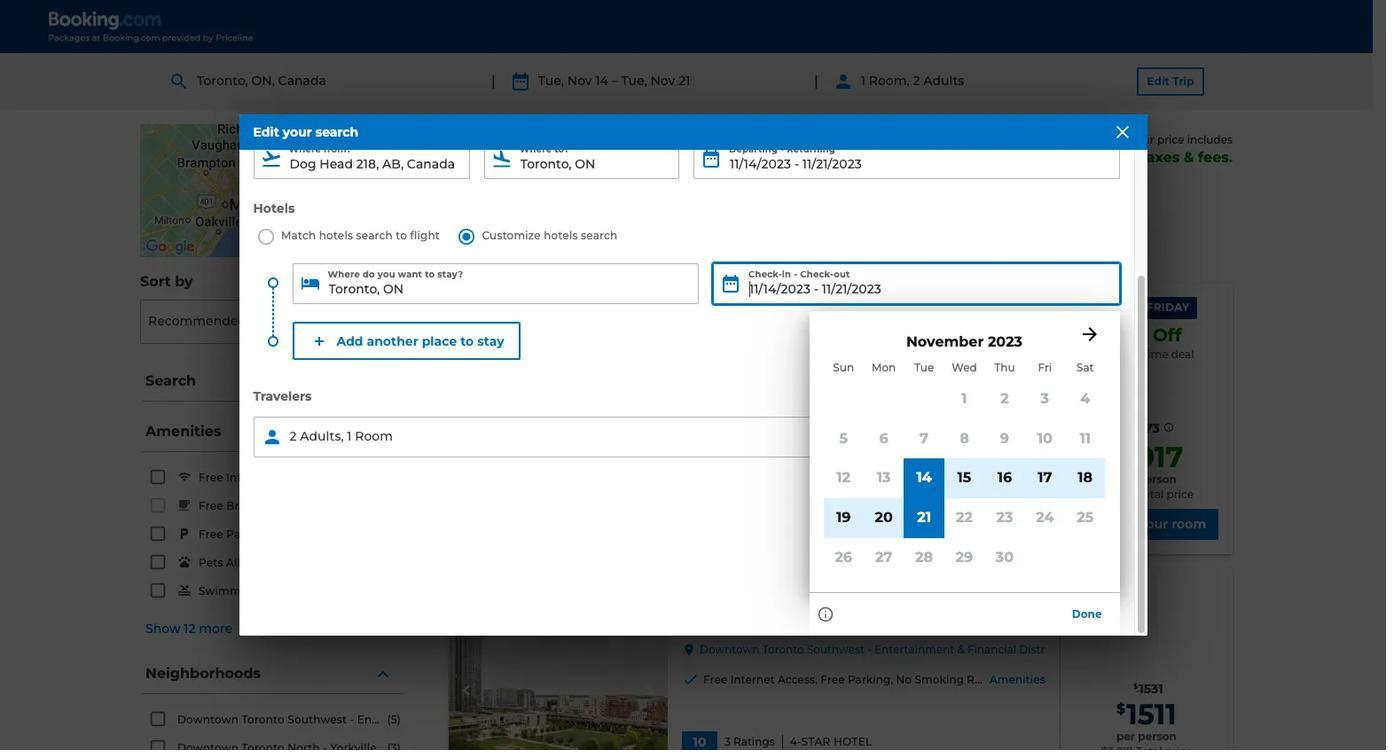 Task type: describe. For each thing, give the bounding box(es) containing it.
sort by
[[140, 273, 193, 290]]

2 tue, from the left
[[621, 73, 647, 89]]

toronto, on, canada
[[197, 73, 326, 89]]

23 button
[[985, 499, 1025, 538]]

free right the "access,"
[[821, 674, 845, 687]]

$5,834
[[1100, 487, 1135, 501]]

tue, nov 14 – tue, nov 21
[[538, 73, 690, 89]]

show
[[145, 621, 181, 637]]

0 vertical spatial financial
[[968, 386, 1017, 399]]

free for free breakfast
[[199, 500, 223, 513]]

the
[[682, 352, 717, 373]]

0 vertical spatial entertainment
[[875, 386, 955, 399]]

6
[[880, 430, 889, 447]]

and
[[802, 300, 828, 313]]

pets
[[199, 556, 223, 570]]

1 horizontal spatial 2
[[913, 73, 920, 89]]

8
[[960, 430, 969, 447]]

16 button
[[985, 459, 1025, 499]]

280
[[725, 478, 745, 491]]

sun
[[833, 361, 854, 375]]

16
[[998, 470, 1012, 487]]

hotel for 4-star hotel
[[834, 735, 872, 749]]

12 inside button
[[837, 470, 851, 487]]

5 button
[[824, 419, 864, 459]]

your price includes hotel + flight, taxes & fees.
[[1033, 133, 1233, 166]]

13 button
[[864, 459, 904, 499]]

all
[[459, 159, 473, 172]]

none field where do you want to stay?
[[292, 264, 699, 304]]

fees. inside price includes hotel + flight, taxes & fees.
[[863, 526, 889, 539]]

$ 2917 per person $5,834 total price
[[1100, 440, 1194, 501]]

0 horizontal spatial canada
[[278, 73, 326, 89]]

wed
[[952, 361, 977, 375]]

guestic at fort york
[[682, 610, 877, 631]]

12 button
[[824, 459, 864, 499]]

clear
[[737, 245, 776, 262]]

total
[[1138, 487, 1164, 501]]

adults
[[924, 73, 964, 89]]

your for search
[[283, 124, 312, 140]]

toronto down neighborhoods dropdown button
[[242, 713, 285, 726]]

edit your search
[[253, 124, 359, 140]]

29
[[956, 549, 973, 566]]

at
[[768, 610, 786, 631]]

friday
[[1147, 301, 1190, 314]]

27 button
[[864, 538, 904, 578]]

13
[[877, 470, 891, 487]]

free internet access, free parking, no smoking rooms/facilities
[[703, 674, 1057, 687]]

0 vertical spatial 14
[[596, 73, 608, 89]]

guest
[[459, 247, 491, 261]]

tue
[[914, 361, 934, 375]]

3 for 3
[[1041, 390, 1049, 407]]

york
[[835, 610, 877, 631]]

by
[[175, 273, 193, 290]]

includes
[[1187, 133, 1233, 146]]

22
[[956, 509, 973, 526]]

2 nov from the left
[[651, 73, 675, 89]]

wellness
[[831, 300, 895, 313]]

time
[[1144, 347, 1169, 361]]

taxes inside the your price includes hotel + flight, taxes & fees.
[[1140, 149, 1180, 166]]

1 vertical spatial entertainment
[[875, 643, 955, 657]]

guestic
[[682, 610, 763, 631]]

27
[[875, 549, 893, 566]]

1 vertical spatial -
[[868, 643, 872, 657]]

travelers
[[253, 389, 312, 405]]

$ for 1511
[[1117, 701, 1126, 718]]

0 vertical spatial downtown
[[700, 386, 760, 399]]

2 vertical spatial -
[[350, 713, 354, 726]]

tonight
[[606, 132, 661, 149]]

rating:
[[494, 247, 532, 261]]

2 photo carousel region from the top
[[449, 569, 668, 750]]

edit trip button
[[1137, 67, 1205, 96]]

pool
[[262, 585, 287, 598]]

25
[[1077, 509, 1094, 526]]

2 luxury from the top
[[702, 586, 749, 600]]

35%
[[1112, 324, 1148, 346]]

280 ratings
[[725, 478, 789, 491]]

9 inside button
[[1000, 430, 1009, 447]]

$ for 2917
[[1110, 443, 1119, 460]]

3 for 3 ratings
[[725, 735, 731, 749]]

22 button
[[944, 499, 985, 538]]

5-star hotel
[[804, 478, 885, 491]]

3 button
[[1025, 380, 1065, 419]]

star for 5-
[[815, 478, 844, 491]]

fees. inside the your price includes hotel + flight, taxes & fees.
[[1198, 149, 1233, 166]]

ratings for 3 ratings
[[734, 735, 775, 749]]

black
[[1104, 301, 1143, 314]]

30 button
[[985, 538, 1025, 578]]

update search
[[924, 429, 1034, 446]]

fri
[[1038, 361, 1052, 375]]

taxes inside price includes hotel + flight, taxes & fees.
[[820, 526, 849, 539]]

toronto down the ritz-carlton toronto
[[763, 386, 804, 399]]

free for free internet access
[[199, 471, 223, 484]]

choose your room button
[[1075, 509, 1219, 541]]

hotels up usd
[[531, 132, 577, 149]]

application containing november
[[713, 264, 1120, 636]]

2 vertical spatial districts
[[507, 713, 553, 726]]

travel sustainable
[[702, 329, 831, 342]]

match
[[281, 229, 316, 242]]

1 button
[[944, 380, 985, 419]]

free breakfast
[[199, 500, 279, 513]]

| for 1 room, 2 adults
[[814, 73, 819, 89]]

near
[[665, 132, 697, 149]]

none field where from?
[[253, 138, 470, 179]]

flight, inside price includes hotel + flight, taxes & fees.
[[781, 526, 817, 539]]

1 for 1 room, 2 adults
[[861, 73, 866, 89]]

21 button
[[904, 499, 944, 538]]

price
[[739, 511, 766, 524]]

0 vertical spatial 21
[[679, 73, 690, 89]]

2 for 2 adults, 1 room
[[290, 429, 297, 445]]

3 ratings
[[725, 735, 775, 749]]

18 button
[[1065, 459, 1106, 499]]

in
[[529, 159, 538, 172]]

access
[[275, 471, 313, 484]]

ritz-
[[722, 352, 764, 373]]

1 vertical spatial canada
[[797, 132, 853, 149]]

price inside the your price includes hotel + flight, taxes & fees.
[[1158, 133, 1185, 146]]

pets allowed
[[199, 556, 271, 570]]

1531
[[1139, 682, 1164, 698]]

2 adults, 1 room button
[[253, 417, 824, 457]]

black friday
[[1104, 301, 1190, 314]]

Departing - Returning field
[[694, 138, 1120, 179]]

adults,
[[300, 429, 344, 445]]

breakfast
[[226, 500, 279, 513]]

edit trip
[[1147, 75, 1194, 88]]

2 vertical spatial southwest
[[288, 713, 347, 726]]

spa and wellness
[[775, 300, 895, 313]]

fort
[[791, 610, 830, 631]]

limited time deal
[[1099, 347, 1195, 361]]



Task type: locate. For each thing, give the bounding box(es) containing it.
free up pets
[[199, 528, 223, 541]]

0 vertical spatial +
[[1076, 149, 1085, 166]]

0 vertical spatial person
[[1138, 473, 1177, 486]]

edit down toronto, on, canada on the top of the page
[[253, 124, 279, 140]]

0 vertical spatial taxes
[[1140, 149, 1180, 166]]

$ left 4473
[[1123, 421, 1128, 430]]

35% off
[[1112, 324, 1182, 346]]

star for 4-
[[802, 735, 831, 749]]

show january 2024 image
[[1079, 324, 1100, 345]]

Where do you want to stay? text field
[[292, 264, 699, 304]]

21 inside 'button'
[[917, 509, 931, 526]]

2 vertical spatial 2
[[290, 429, 297, 445]]

1 vertical spatial taxes
[[820, 526, 849, 539]]

1 vertical spatial luxury
[[702, 586, 749, 600]]

|
[[491, 73, 496, 89], [814, 73, 819, 89]]

hotels right match
[[319, 229, 353, 242]]

2023
[[988, 334, 1023, 350]]

0 horizontal spatial your
[[283, 124, 312, 140]]

1 horizontal spatial flight,
[[1089, 149, 1136, 166]]

fees. down includes
[[1198, 149, 1233, 166]]

amenities inside dropdown button
[[145, 423, 221, 440]]

to
[[396, 229, 407, 242]]

2 vertical spatial entertainment
[[357, 713, 440, 726]]

0 vertical spatial -
[[868, 386, 872, 399]]

0 vertical spatial luxury
[[702, 300, 749, 313]]

toronto down guestic at fort york element
[[763, 643, 804, 657]]

12 right 5-
[[837, 470, 851, 487]]

–
[[612, 73, 618, 89]]

southwest down neighborhoods dropdown button
[[288, 713, 347, 726]]

12 inside button
[[184, 621, 196, 637]]

southwest down york
[[807, 643, 865, 657]]

1 vertical spatial +
[[772, 526, 778, 539]]

free up free parking
[[199, 500, 223, 513]]

1 vertical spatial fees.
[[863, 526, 889, 539]]

star
[[815, 478, 844, 491], [802, 735, 831, 749]]

choose
[[1087, 517, 1136, 533]]

edit for edit trip
[[1147, 75, 1170, 88]]

clear filters
[[737, 245, 826, 262]]

None field
[[253, 138, 470, 179], [484, 138, 679, 179], [292, 264, 699, 304]]

internet for access,
[[731, 674, 775, 687]]

allowed
[[226, 556, 271, 570]]

2 | from the left
[[814, 73, 819, 89]]

free for free internet access, free parking, no smoking rooms/facilities
[[703, 674, 728, 687]]

0 vertical spatial star
[[815, 478, 844, 491]]

financial right '(5)'
[[453, 713, 504, 726]]

2 button
[[985, 380, 1025, 419]]

1 vertical spatial per
[[1117, 730, 1135, 744]]

edit inside button
[[1147, 75, 1170, 88]]

1 for 1
[[962, 390, 967, 407]]

10 button
[[1025, 419, 1065, 459]]

hotels
[[253, 200, 295, 216]]

0 horizontal spatial fees.
[[863, 526, 889, 539]]

1 vertical spatial downtown toronto southwest - entertainment & financial districts
[[700, 643, 1064, 657]]

search for match hotels search to flight
[[356, 229, 393, 242]]

0 horizontal spatial tue,
[[538, 73, 564, 89]]

southwest down sun
[[807, 386, 865, 399]]

14
[[596, 73, 608, 89], [917, 470, 932, 487]]

toronto,
[[197, 73, 248, 89], [701, 132, 762, 149]]

2 left adults,
[[290, 429, 297, 445]]

0 horizontal spatial on,
[[251, 73, 275, 89]]

are
[[510, 159, 526, 172]]

price inside the $ 2917 per person $5,834 total price
[[1167, 487, 1194, 501]]

9 up are at the top of the page
[[518, 132, 527, 149]]

booking.com packages image
[[48, 11, 255, 43]]

1 | from the left
[[491, 73, 496, 89]]

edit left trip
[[1147, 75, 1170, 88]]

14 left –
[[596, 73, 608, 89]]

your for room
[[1139, 517, 1168, 533]]

1 person from the top
[[1138, 473, 1177, 486]]

1 vertical spatial 9
[[1000, 430, 1009, 447]]

flight
[[410, 229, 440, 242]]

1 vertical spatial person
[[1138, 730, 1177, 744]]

&
[[1184, 149, 1194, 166], [958, 386, 965, 399], [853, 526, 860, 539], [958, 643, 965, 657], [443, 713, 450, 726]]

$ 1511 per person
[[1117, 698, 1177, 744]]

the ritz-carlton toronto - promoted element
[[682, 350, 973, 375]]

1 horizontal spatial amenities
[[990, 674, 1046, 687]]

1 down wed
[[962, 390, 967, 407]]

update search button
[[838, 417, 1120, 457]]

Where from? text field
[[253, 138, 470, 179]]

internet
[[226, 471, 272, 484], [731, 674, 775, 687]]

hotel inside the your price includes hotel + flight, taxes & fees.
[[1033, 149, 1072, 166]]

2 vertical spatial 1
[[347, 429, 352, 445]]

11 button
[[1065, 419, 1106, 459]]

1 horizontal spatial edit
[[1147, 75, 1170, 88]]

12 left more
[[184, 621, 196, 637]]

flight, down your
[[1089, 149, 1136, 166]]

ratings left '4-'
[[734, 735, 775, 749]]

showing 9 hotels for tonight near toronto, on, canada
[[449, 132, 853, 149]]

1 horizontal spatial 3
[[1041, 390, 1049, 407]]

1 horizontal spatial +
[[1076, 149, 1085, 166]]

1 vertical spatial districts
[[1019, 643, 1064, 657]]

- up 6 button
[[868, 386, 872, 399]]

financial up rooms/facilities
[[968, 643, 1017, 657]]

& down wed
[[958, 386, 965, 399]]

more
[[199, 621, 232, 637]]

3 down fri
[[1041, 390, 1049, 407]]

nov right –
[[651, 73, 675, 89]]

carlton
[[764, 352, 833, 373]]

& up smoking
[[958, 643, 965, 657]]

guest rating: 9+
[[459, 247, 548, 261]]

your
[[1130, 133, 1155, 146]]

financial down "thu"
[[968, 386, 1017, 399]]

0 vertical spatial edit
[[1147, 75, 1170, 88]]

0 vertical spatial downtown toronto southwest - entertainment & financial districts
[[700, 386, 1064, 399]]

1 horizontal spatial 9
[[1000, 430, 1009, 447]]

1 left room,
[[861, 73, 866, 89]]

mon
[[872, 361, 896, 375]]

2 down "thu"
[[1001, 390, 1009, 407]]

toronto left tue
[[838, 352, 910, 373]]

toronto
[[838, 352, 910, 373], [763, 386, 804, 399], [763, 643, 804, 657], [242, 713, 285, 726]]

1 vertical spatial flight,
[[781, 526, 817, 539]]

0 vertical spatial 3
[[1041, 390, 1049, 407]]

ratings for 280 ratings
[[748, 478, 789, 491]]

0 horizontal spatial +
[[772, 526, 778, 539]]

29 button
[[944, 538, 985, 578]]

$ inside the $ 2917 per person $5,834 total price
[[1110, 443, 1119, 460]]

filters
[[780, 245, 826, 262]]

9 button
[[985, 419, 1025, 459]]

person up total
[[1138, 473, 1177, 486]]

your down total
[[1139, 517, 1168, 533]]

1 horizontal spatial fees.
[[1198, 149, 1233, 166]]

2 horizontal spatial 2
[[1001, 390, 1009, 407]]

- up parking,
[[868, 643, 872, 657]]

hotel for price includes hotel + flight, taxes & fees.
[[739, 526, 769, 539]]

hotels for match hotels search to flight
[[319, 229, 353, 242]]

star down the "access,"
[[802, 735, 831, 749]]

0 vertical spatial districts
[[1019, 386, 1064, 399]]

0 horizontal spatial flight,
[[781, 526, 817, 539]]

& inside the your price includes hotel + flight, taxes & fees.
[[1184, 149, 1194, 166]]

parking,
[[848, 674, 893, 687]]

hotel inside price includes hotel + flight, taxes & fees.
[[739, 526, 769, 539]]

star up the 19
[[815, 478, 844, 491]]

internet for access
[[226, 471, 272, 484]]

0 horizontal spatial taxes
[[820, 526, 849, 539]]

person down 1531
[[1138, 730, 1177, 744]]

2 vertical spatial downtown
[[177, 713, 239, 726]]

1 horizontal spatial internet
[[731, 674, 775, 687]]

amenities right smoking
[[990, 674, 1046, 687]]

search for customize hotels search
[[581, 229, 618, 242]]

10
[[1038, 430, 1053, 447]]

price right total
[[1167, 487, 1194, 501]]

hotels up 9+
[[544, 229, 578, 242]]

& right the 19
[[853, 526, 860, 539]]

Check-in - Check-out field
[[713, 264, 1120, 304]]

26 button
[[824, 538, 864, 578]]

per inside the $ 2917 per person $5,834 total price
[[1117, 473, 1135, 486]]

0 vertical spatial internet
[[226, 471, 272, 484]]

person for 2917
[[1138, 473, 1177, 486]]

your down toronto, on, canada on the top of the page
[[283, 124, 312, 140]]

usd
[[541, 159, 563, 172]]

internet left the "access,"
[[731, 674, 775, 687]]

smoking
[[915, 674, 964, 687]]

& right '(5)'
[[443, 713, 450, 726]]

$ inside $ 1531
[[1134, 682, 1138, 691]]

deal
[[1172, 347, 1195, 361]]

Where to? text field
[[484, 138, 679, 179]]

1 nov from the left
[[568, 73, 592, 89]]

$ left 1531
[[1134, 682, 1138, 691]]

| left room,
[[814, 73, 819, 89]]

8 button
[[944, 419, 985, 459]]

hotels for customize hotels search
[[544, 229, 578, 242]]

0 horizontal spatial nov
[[568, 73, 592, 89]]

11
[[1080, 430, 1091, 447]]

clear filters button
[[730, 244, 834, 271]]

19 button
[[824, 499, 864, 538]]

20
[[875, 509, 893, 526]]

0 vertical spatial toronto,
[[197, 73, 248, 89]]

downtown down "ritz-"
[[700, 386, 760, 399]]

0 vertical spatial amenities
[[145, 423, 221, 440]]

3 left '4-'
[[725, 735, 731, 749]]

free for free parking
[[199, 528, 223, 541]]

$ inside $ 1511 per person
[[1117, 701, 1126, 718]]

1 luxury from the top
[[702, 300, 749, 313]]

internet up the breakfast on the left of page
[[226, 471, 272, 484]]

0 vertical spatial southwest
[[807, 386, 865, 399]]

per
[[1117, 473, 1135, 486], [1117, 730, 1135, 744]]

tue, left –
[[538, 73, 564, 89]]

swimming pool
[[199, 585, 287, 598]]

0 horizontal spatial edit
[[253, 124, 279, 140]]

2 horizontal spatial 1
[[962, 390, 967, 407]]

1 vertical spatial on,
[[766, 132, 793, 149]]

update
[[924, 429, 979, 446]]

taxes down your
[[1140, 149, 1180, 166]]

canada
[[278, 73, 326, 89], [797, 132, 853, 149]]

luxury up guestic
[[702, 586, 749, 600]]

hotels
[[531, 132, 577, 149], [319, 229, 353, 242], [544, 229, 578, 242]]

14 down 7 button
[[917, 470, 932, 487]]

price
[[1158, 133, 1185, 146], [1167, 487, 1194, 501]]

1 horizontal spatial toronto,
[[701, 132, 762, 149]]

sign in to save image
[[638, 299, 656, 322]]

edit for edit your search
[[253, 124, 279, 140]]

0 vertical spatial ratings
[[748, 478, 789, 491]]

none field where to?
[[484, 138, 679, 179]]

1 vertical spatial 21
[[917, 509, 931, 526]]

1
[[861, 73, 866, 89], [962, 390, 967, 407], [347, 429, 352, 445]]

1 vertical spatial edit
[[253, 124, 279, 140]]

0 vertical spatial 12
[[837, 470, 851, 487]]

amenities up 'free internet access'
[[145, 423, 221, 440]]

1 vertical spatial toronto,
[[701, 132, 762, 149]]

1 horizontal spatial 14
[[917, 470, 932, 487]]

search
[[983, 429, 1034, 446]]

9 down 2 button
[[1000, 430, 1009, 447]]

1 horizontal spatial your
[[1139, 517, 1168, 533]]

1 vertical spatial 12
[[184, 621, 196, 637]]

21
[[679, 73, 690, 89], [917, 509, 931, 526]]

flight, down includes
[[781, 526, 817, 539]]

person inside the $ 2917 per person $5,834 total price
[[1138, 473, 1177, 486]]

15
[[958, 470, 972, 487]]

1 horizontal spatial taxes
[[1140, 149, 1180, 166]]

2 per from the top
[[1117, 730, 1135, 744]]

swimming
[[199, 585, 259, 598]]

0 horizontal spatial 12
[[184, 621, 196, 637]]

application
[[713, 264, 1120, 636]]

free up 'free breakfast'
[[199, 471, 223, 484]]

0 vertical spatial on,
[[251, 73, 275, 89]]

ratings
[[748, 478, 789, 491], [734, 735, 775, 749]]

flight, inside the your price includes hotel + flight, taxes & fees.
[[1089, 149, 1136, 166]]

0 horizontal spatial amenities
[[145, 423, 221, 440]]

no
[[896, 674, 912, 687]]

1 vertical spatial 1
[[962, 390, 967, 407]]

all prices are in usd
[[459, 159, 563, 172]]

0 horizontal spatial 3
[[725, 735, 731, 749]]

+ inside the your price includes hotel + flight, taxes & fees.
[[1076, 149, 1085, 166]]

hotel
[[1033, 149, 1072, 166], [847, 478, 885, 491], [739, 526, 769, 539], [834, 735, 872, 749]]

2 vertical spatial financial
[[453, 713, 504, 726]]

$ for 1531
[[1134, 682, 1138, 691]]

3 inside button
[[1041, 390, 1049, 407]]

0 vertical spatial your
[[283, 124, 312, 140]]

28
[[915, 549, 933, 566]]

1 per from the top
[[1117, 473, 1135, 486]]

21 down 14 button
[[917, 509, 931, 526]]

luxury up travel
[[702, 300, 749, 313]]

0 vertical spatial canada
[[278, 73, 326, 89]]

$ right 11 button
[[1110, 443, 1119, 460]]

2 vertical spatial downtown toronto southwest - entertainment & financial districts
[[177, 713, 553, 726]]

0 horizontal spatial 14
[[596, 73, 608, 89]]

1 vertical spatial downtown
[[700, 643, 760, 657]]

0 horizontal spatial 9
[[518, 132, 527, 149]]

person
[[1138, 473, 1177, 486], [1138, 730, 1177, 744]]

0 horizontal spatial 2
[[290, 429, 297, 445]]

6 button
[[864, 419, 904, 459]]

| for tue, nov 14 – tue, nov 21
[[491, 73, 496, 89]]

guestic at fort york element
[[682, 608, 877, 633]]

2 person from the top
[[1138, 730, 1177, 744]]

fees.
[[1198, 149, 1233, 166], [863, 526, 889, 539]]

9
[[518, 132, 527, 149], [1000, 430, 1009, 447]]

2 for 2
[[1001, 390, 1009, 407]]

0 vertical spatial 9
[[518, 132, 527, 149]]

downtown down guestic
[[700, 643, 760, 657]]

1 left room
[[347, 429, 352, 445]]

-
[[868, 386, 872, 399], [868, 643, 872, 657], [350, 713, 354, 726]]

21 up the near
[[679, 73, 690, 89]]

price right your
[[1158, 133, 1185, 146]]

0 vertical spatial price
[[1158, 133, 1185, 146]]

parking
[[226, 528, 270, 541]]

1 vertical spatial ratings
[[734, 735, 775, 749]]

1 vertical spatial 2
[[1001, 390, 1009, 407]]

0 vertical spatial per
[[1117, 473, 1135, 486]]

person inside $ 1511 per person
[[1138, 730, 1177, 744]]

$ inside $ 4473
[[1123, 421, 1128, 430]]

15 button
[[944, 459, 985, 499]]

0 vertical spatial 1
[[861, 73, 866, 89]]

per down $ 1531 at the right of page
[[1117, 730, 1135, 744]]

1 vertical spatial star
[[802, 735, 831, 749]]

1 horizontal spatial 21
[[917, 509, 931, 526]]

per for 1511
[[1117, 730, 1135, 744]]

1 tue, from the left
[[538, 73, 564, 89]]

& down includes
[[1184, 149, 1194, 166]]

search for edit your search
[[316, 124, 359, 140]]

access,
[[778, 674, 818, 687]]

| up showing
[[491, 73, 496, 89]]

2 right room,
[[913, 73, 920, 89]]

per up $5,834
[[1117, 473, 1135, 486]]

0 vertical spatial flight,
[[1089, 149, 1136, 166]]

person for 1511
[[1138, 730, 1177, 744]]

taxes up 26
[[820, 526, 849, 539]]

fees. up "27"
[[863, 526, 889, 539]]

1 horizontal spatial on,
[[766, 132, 793, 149]]

1 horizontal spatial nov
[[651, 73, 675, 89]]

photo carousel region
[[449, 283, 668, 555], [449, 569, 668, 750]]

free down guestic
[[703, 674, 728, 687]]

free internet access
[[199, 471, 313, 484]]

nov left –
[[568, 73, 592, 89]]

1 horizontal spatial |
[[814, 73, 819, 89]]

show 12 more
[[145, 621, 232, 637]]

1 vertical spatial southwest
[[807, 643, 865, 657]]

per inside $ 1511 per person
[[1117, 730, 1135, 744]]

hotel for 5-star hotel
[[847, 478, 885, 491]]

$ left 1511
[[1117, 701, 1126, 718]]

$ for 4473
[[1123, 421, 1128, 430]]

thu
[[995, 361, 1015, 375]]

tue, right –
[[621, 73, 647, 89]]

1 horizontal spatial 1
[[861, 73, 866, 89]]

2 adults, 1 room
[[290, 429, 393, 445]]

1 horizontal spatial tue,
[[621, 73, 647, 89]]

26
[[835, 549, 852, 566]]

2917
[[1120, 440, 1184, 474]]

downtown down neighborhoods
[[177, 713, 239, 726]]

1 vertical spatial financial
[[968, 643, 1017, 657]]

1 room, 2 adults
[[861, 73, 964, 89]]

per for 2917
[[1117, 473, 1135, 486]]

0 horizontal spatial 1
[[347, 429, 352, 445]]

& inside price includes hotel + flight, taxes & fees.
[[853, 526, 860, 539]]

downtown toronto southwest - entertainment & financial districts
[[700, 386, 1064, 399], [700, 643, 1064, 657], [177, 713, 553, 726]]

downtown
[[700, 386, 760, 399], [700, 643, 760, 657], [177, 713, 239, 726]]

1 vertical spatial internet
[[731, 674, 775, 687]]

1511
[[1127, 698, 1177, 732]]

4-
[[790, 735, 802, 749]]

- left '(5)'
[[350, 713, 354, 726]]

30
[[996, 549, 1014, 566]]

map view
[[325, 220, 378, 233]]

free
[[199, 471, 223, 484], [199, 500, 223, 513], [199, 528, 223, 541], [703, 674, 728, 687], [821, 674, 845, 687]]

14 inside 14 button
[[917, 470, 932, 487]]

+ inside price includes hotel + flight, taxes & fees.
[[772, 526, 778, 539]]

1 photo carousel region from the top
[[449, 283, 668, 555]]

$
[[1123, 421, 1128, 430], [1110, 443, 1119, 460], [1134, 682, 1138, 691], [1117, 701, 1126, 718]]

17 button
[[1025, 459, 1065, 499]]

your inside 'button'
[[1139, 517, 1168, 533]]

0 vertical spatial 2
[[913, 73, 920, 89]]

ratings right 280
[[748, 478, 789, 491]]



Task type: vqa. For each thing, say whether or not it's contained in the screenshot.
"7.8"
no



